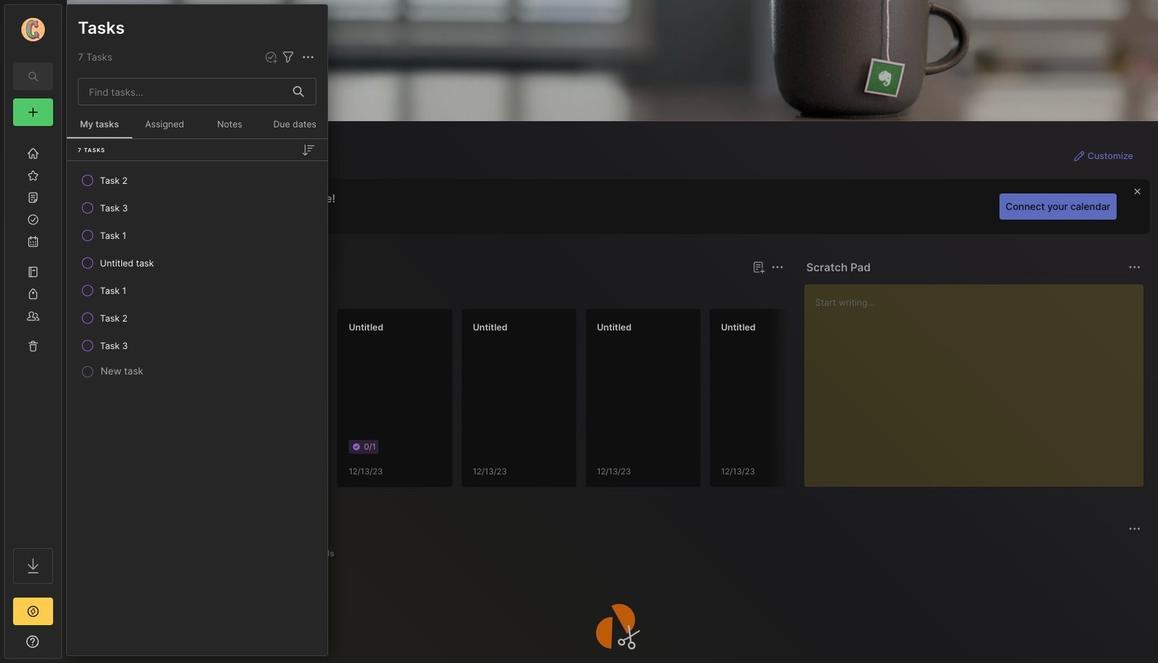 Task type: locate. For each thing, give the bounding box(es) containing it.
edit search image
[[25, 68, 41, 85]]

WHAT'S NEW field
[[5, 631, 61, 654]]

account image
[[21, 18, 45, 41]]

1 vertical spatial tab list
[[92, 546, 1139, 563]]

2 tab list from the top
[[92, 546, 1139, 563]]

Filter tasks field
[[280, 49, 296, 65]]

sort options image
[[300, 142, 316, 158]]

filter tasks image
[[280, 49, 296, 65]]

Start writing… text field
[[815, 285, 1143, 476]]

More actions and view options field
[[296, 49, 316, 65]]

tab
[[92, 284, 132, 301], [138, 284, 194, 301], [92, 546, 144, 563], [302, 546, 340, 563]]

2 row from the top
[[72, 196, 322, 221]]

tree
[[5, 134, 61, 536]]

1 tab list from the top
[[92, 284, 782, 301]]

untitled task 3 cell
[[100, 256, 154, 270]]

upgrade image
[[25, 604, 41, 620]]

row group
[[67, 139, 327, 398], [89, 309, 958, 496]]

home image
[[26, 147, 40, 161]]

0 vertical spatial tab list
[[92, 284, 782, 301]]

tab list
[[92, 284, 782, 301], [92, 546, 1139, 563]]

Account field
[[5, 16, 61, 43]]

Sort options field
[[300, 142, 316, 158]]

row
[[72, 168, 322, 193], [72, 196, 322, 221], [72, 223, 322, 248], [72, 251, 322, 276], [72, 279, 322, 303], [72, 306, 322, 331], [72, 334, 322, 358]]



Task type: vqa. For each thing, say whether or not it's contained in the screenshot.
all inside Search inside documents Annotate attached PDFs Explore all features >
no



Task type: describe. For each thing, give the bounding box(es) containing it.
3 row from the top
[[72, 223, 322, 248]]

task 3 6 cell
[[100, 339, 128, 353]]

task 2 0 cell
[[100, 174, 128, 188]]

task 1 4 cell
[[100, 284, 126, 298]]

4 row from the top
[[72, 251, 322, 276]]

task 2 5 cell
[[100, 312, 128, 325]]

6 row from the top
[[72, 306, 322, 331]]

more actions and view options image
[[300, 49, 316, 65]]

5 row from the top
[[72, 279, 322, 303]]

main element
[[0, 0, 66, 664]]

Find tasks… text field
[[81, 80, 285, 103]]

tree inside 'main' element
[[5, 134, 61, 536]]

task 1 2 cell
[[100, 229, 126, 243]]

new task image
[[264, 50, 278, 64]]

7 row from the top
[[72, 334, 322, 358]]

1 row from the top
[[72, 168, 322, 193]]

click to expand image
[[60, 638, 71, 655]]

task 3 1 cell
[[100, 201, 128, 215]]



